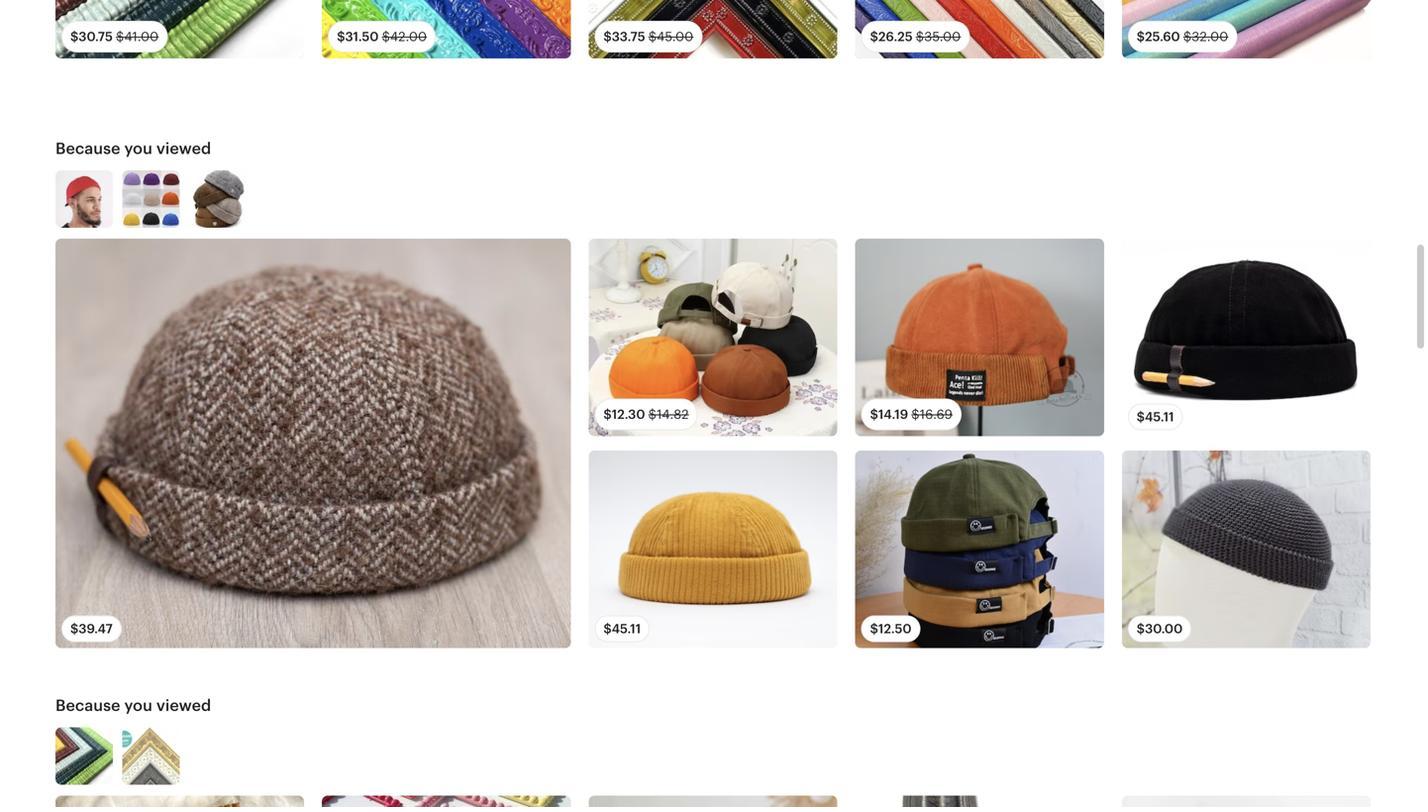 Task type: locate. For each thing, give the bounding box(es) containing it.
0 vertical spatial eclectic picture frames colorful ridges funky decor vintage lime green red yellow blue custom gallery wall gift 4x6 5x7 8x10 11x14 16x20 image
[[55, 0, 304, 58]]

45.11
[[1145, 410, 1175, 425], [612, 621, 641, 636]]

1 vertical spatial because
[[55, 697, 120, 715]]

$
[[70, 29, 79, 44], [116, 29, 124, 44], [337, 29, 345, 44], [382, 29, 390, 44], [604, 29, 612, 44], [649, 29, 657, 44], [870, 29, 879, 44], [916, 29, 924, 44], [1137, 29, 1145, 44], [1184, 29, 1192, 44], [604, 407, 612, 422], [648, 407, 657, 422], [870, 407, 879, 422], [912, 407, 920, 422], [1137, 410, 1145, 425], [70, 621, 79, 636], [604, 621, 612, 636], [870, 621, 879, 636], [1137, 621, 1145, 636]]

1 vertical spatial eclectic picture frames colorful ridges funky decor vintage lime green red yellow blue custom gallery wall gift 4x6 5x7 8x10 11x14 16x20 image
[[55, 727, 113, 785]]

$ 12.30 $ 14.82
[[604, 407, 689, 422]]

0 vertical spatial viewed
[[156, 140, 211, 157]]

30.00
[[1145, 621, 1183, 636]]

green retro rectangular solid wood frame, creative design walnut edge photograph frame, family couple photo decor frames, gifts for friends image
[[589, 796, 838, 807]]

viewed for antiqued stars custom picture frame with premium acrylic cover | custom picture frames | picture frames for wall art and posters and more
[[156, 697, 211, 715]]

because up red docker brimless adjustable hat image
[[55, 140, 120, 157]]

you
[[124, 140, 152, 157], [124, 697, 152, 715]]

viewed up cotton docker cap, spring hat, minimalist beanie , retro brimless hat, unisex skullcap, sailor cap, skuly cap, gift for him image
[[156, 140, 211, 157]]

45.00
[[657, 29, 694, 44]]

1 because you viewed from the top
[[55, 140, 211, 157]]

2 viewed from the top
[[156, 697, 211, 715]]

41.00
[[124, 29, 159, 44]]

0 vertical spatial because you viewed
[[55, 140, 211, 157]]

soft and fluffy handmade docker cap with pencil holder. limited edition image
[[55, 239, 571, 648]]

45.11 for handmade docker hat. brimless hat made of ribbed velvet. 100% cotton beanie. corduroy docker cap. image
[[612, 621, 641, 636]]

$ 31.50 $ 42.00
[[337, 29, 427, 44]]

because you viewed for antiqued stars custom picture frame with premium acrylic cover | custom picture frames | picture frames for wall art and posters and more
[[55, 697, 211, 715]]

0 vertical spatial 45.11
[[1145, 410, 1175, 425]]

you for antiqued stars custom picture frame with premium acrylic cover | custom picture frames | picture frames for wall art and posters and more
[[124, 697, 152, 715]]

because you viewed for cotton docker cap, spring hat, minimalist beanie , retro brimless hat, unisex skullcap, sailor cap, skuly cap, gift for him image
[[55, 140, 211, 157]]

12.30
[[612, 407, 645, 422]]

0 vertical spatial because
[[55, 140, 120, 157]]

1 viewed from the top
[[156, 140, 211, 157]]

$ 45.11
[[1137, 410, 1175, 425], [604, 621, 641, 636]]

vintage style picture frame antique tin glossy embossed flower retro funky eclectic red white black blue green decor gift 4x6 5x7 8x10 11x14 image
[[589, 0, 838, 58]]

you up cotton docker cap, spring hat, minimalist beanie , retro brimless hat, unisex skullcap, sailor cap, skuly cap, gift for him image
[[124, 140, 152, 157]]

1 you from the top
[[124, 140, 152, 157]]

0 vertical spatial you
[[124, 140, 152, 157]]

eclectic picture frames colorful ridges funky decor vintage lime green red yellow blue custom gallery wall gift 4x6 5x7 8x10 11x14 16x20 image
[[55, 0, 304, 58], [55, 727, 113, 785]]

antiqued stars custom picture frame with premium acrylic cover | custom picture frames | picture frames for wall art and posters and more image
[[123, 727, 180, 785]]

handmade docker hat. unisex docker cap made of 100% black cotton canvas. beanie with pencil holder. image
[[1122, 239, 1371, 436]]

because you viewed up cotton docker cap, spring hat, minimalist beanie , retro brimless hat, unisex skullcap, sailor cap, skuly cap, gift for him image
[[55, 140, 211, 157]]

1 vertical spatial $ 45.11
[[604, 621, 641, 636]]

$ 30.00
[[1137, 621, 1183, 636]]

1 horizontal spatial 45.11
[[1145, 410, 1175, 425]]

because for second eclectic picture frames colorful ridges funky decor vintage lime green red yellow blue custom gallery wall gift 4x6 5x7 8x10 11x14 16x20 from the top of the page
[[55, 697, 120, 715]]

1 vertical spatial 45.11
[[612, 621, 641, 636]]

14.19
[[879, 407, 909, 422]]

2 because you viewed from the top
[[55, 697, 211, 715]]

you up antiqued stars custom picture frame with premium acrylic cover | custom picture frames | picture frames for wall art and posters and more
[[124, 697, 152, 715]]

1 because from the top
[[55, 140, 120, 157]]

viewed
[[156, 140, 211, 157], [156, 697, 211, 715]]

1 horizontal spatial $ 45.11
[[1137, 410, 1175, 425]]

30.75
[[79, 29, 113, 44]]

because you viewed up antiqued stars custom picture frame with premium acrylic cover | custom picture frames | picture frames for wall art and posters and more
[[55, 697, 211, 715]]

26.25
[[879, 29, 913, 44]]

1 vertical spatial viewed
[[156, 697, 211, 715]]

victorian glossy picture frames lacquer ornate funky aqua green yellow blue purple red orange teal turquoise 4x6 5x7 8x10 11x14 16x20 18x24 image
[[322, 0, 571, 58]]

$ 25.60 $ 32.00
[[1137, 29, 1229, 44]]

0 vertical spatial $ 45.11
[[1137, 410, 1175, 425]]

viewed up antiqued stars custom picture frame with premium acrylic cover | custom picture frames | picture frames for wall art and posters and more
[[156, 697, 211, 715]]

zigzag wool docker cap, autumn hat, minimalist beanie , brimless hat, unisex skullcap, sailor cap, gift for him image
[[190, 170, 247, 228]]

1 vertical spatial because you viewed
[[55, 697, 211, 715]]

12.50
[[879, 621, 912, 636]]

embossed picture frames floral vintage retro vinyl funky eclectic maximalist blue pink purple green wedding gift 4x6 5x7 8x10 11x14 16x20 image
[[855, 0, 1104, 58]]

1 vertical spatial you
[[124, 697, 152, 715]]

14.82
[[657, 407, 689, 422]]

because you viewed
[[55, 140, 211, 157], [55, 697, 211, 715]]

0 horizontal spatial $ 45.11
[[604, 621, 641, 636]]

0 horizontal spatial 45.11
[[612, 621, 641, 636]]

because down $ 39.47
[[55, 697, 120, 715]]

2 you from the top
[[124, 697, 152, 715]]

because
[[55, 140, 120, 157], [55, 697, 120, 715]]

2 because from the top
[[55, 697, 120, 715]]



Task type: describe. For each thing, give the bounding box(es) containing it.
42.00
[[390, 29, 427, 44]]

33.75
[[612, 29, 645, 44]]

39.47
[[79, 621, 113, 636]]

because for red docker brimless adjustable hat image
[[55, 140, 120, 157]]

cotton docker cap, spring hat, minimalist beanie , retro brimless hat, unisex skullcap, sailor cap, skuly cap, gift for him image
[[123, 170, 180, 228]]

$ 12.50
[[870, 621, 912, 636]]

25.60
[[1145, 29, 1181, 44]]

5 color vintage brimless docker hats, japanese beanie hat for men&women, autumn winter skullcap, sailor hats, streetwear hats, gift for her image
[[855, 239, 1104, 436]]

1 eclectic picture frames colorful ridges funky decor vintage lime green red yellow blue custom gallery wall gift 4x6 5x7 8x10 11x14 16x20 image from the top
[[55, 0, 304, 58]]

crochet merino wool fisherman beanie dark grey docker hat handmade winter docker cap image
[[1122, 451, 1371, 648]]

patriotic stars and stripes american flag, custom picture frame - any size, solid wood art gallery frame, 1 1/4", silver, complete frame image
[[1122, 796, 1371, 807]]

handmade docker hat. brimless hat made of ribbed velvet. 100% cotton beanie. corduroy docker cap. image
[[589, 451, 838, 648]]

$ 39.47
[[70, 621, 113, 636]]

pastel picture frames funky lines eclectic purple pink turquoise teal blue green yellow 4x6 5x7 8x10 11x14 16x20 baby shower gift kids girls image
[[1122, 0, 1371, 58]]

$ 14.19 $ 16.69
[[870, 407, 953, 422]]

$ 33.75 $ 45.00
[[604, 29, 694, 44]]

$ 45.11 for handmade docker hat. brimless hat made of ribbed velvet. 100% cotton beanie. corduroy docker cap. image
[[604, 621, 641, 636]]

35.00
[[924, 29, 961, 44]]

you for cotton docker cap, spring hat, minimalist beanie , retro brimless hat, unisex skullcap, sailor cap, skuly cap, gift for him image
[[124, 140, 152, 157]]

$ 45.11 for handmade docker hat. unisex docker cap made of 100% black cotton canvas. beanie with pencil holder. image
[[1137, 410, 1175, 425]]

32.00
[[1192, 29, 1229, 44]]

31.50
[[345, 29, 379, 44]]

$ 26.25 $ 35.00
[[870, 29, 961, 44]]

red docker brimless adjustable hat image
[[55, 170, 113, 228]]

45.11 for handmade docker hat. unisex docker cap made of 100% black cotton canvas. beanie with pencil holder. image
[[1145, 410, 1175, 425]]

viewed for cotton docker cap, spring hat, minimalist beanie , retro brimless hat, unisex skullcap, sailor cap, skuly cap, gift for him image
[[156, 140, 211, 157]]

rustic distressed black brown picture frame, canvas painting art photo frame 3.5", custom frames for wall art, west frames montecito frame image
[[855, 796, 1104, 807]]

vintage docker cap, brimless hat, unisex docker hat, breathable beanie hats, cotton retro adjustable sailor cap, hip hop hat, summer hat image
[[589, 239, 838, 436]]

4 colors cotton brimless beanie docker cap,sailor hat,rolled cuff retro docker caps,adjustable harbour hats,unisex image
[[855, 451, 1104, 648]]

2 eclectic picture frames colorful ridges funky decor vintage lime green red yellow blue custom gallery wall gift 4x6 5x7 8x10 11x14 16x20 image from the top
[[55, 727, 113, 785]]

glossy beaded bobbin picture frame | lacquered bobbin frame | painted frames | cottage style photo frame | pretty frames | scallop frame image
[[55, 796, 304, 807]]

$ 30.75 $ 41.00
[[70, 29, 159, 44]]

16.69
[[920, 407, 953, 422]]

wooden bobbin frame image
[[322, 796, 571, 807]]



Task type: vqa. For each thing, say whether or not it's contained in the screenshot.
Unique Christmas Gift Ideas for Holiday Gifts Thank You Handmade Gift Basket for Mom as a Hostess Gift Bread Warming Tray "Image"
no



